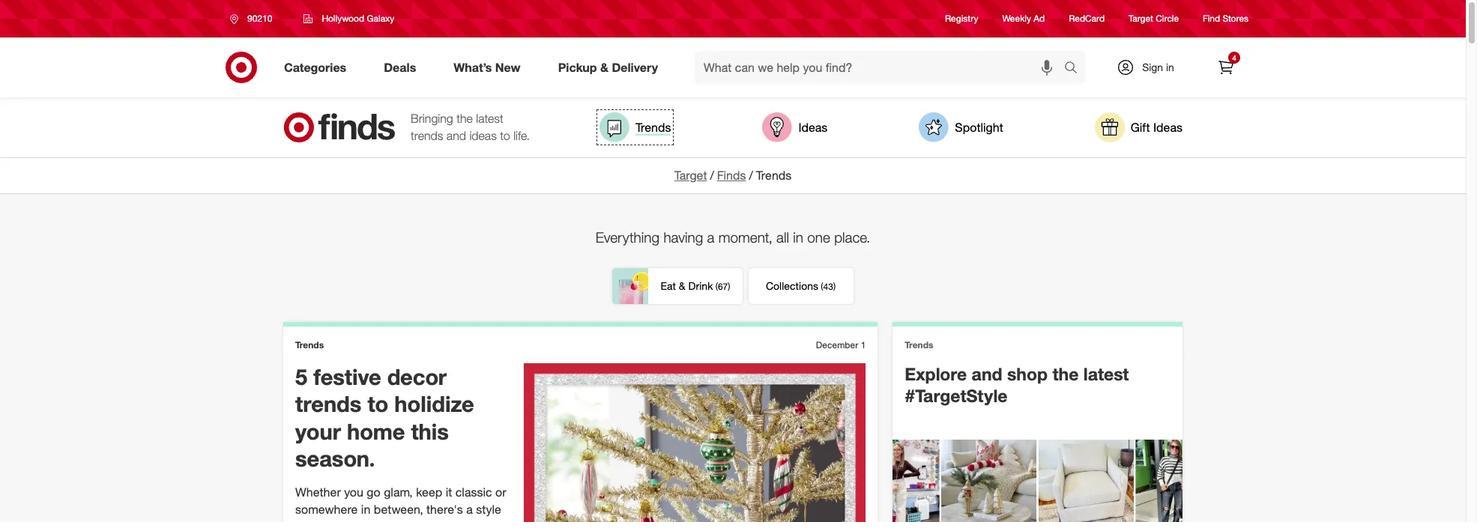Task type: locate. For each thing, give the bounding box(es) containing it.
bringing
[[411, 111, 453, 126]]

having
[[663, 228, 703, 246]]

drink
[[688, 280, 713, 292]]

trends inside bringing the latest trends and ideas to life.
[[411, 128, 443, 143]]

/
[[710, 168, 714, 183], [749, 168, 753, 183]]

( right drink
[[715, 281, 718, 292]]

gift ideas link
[[1095, 112, 1183, 142]]

trends for bringing
[[411, 128, 443, 143]]

1 vertical spatial in
[[793, 228, 803, 246]]

0 vertical spatial and
[[447, 128, 466, 143]]

weekly ad
[[1002, 13, 1045, 24]]

in right "sign"
[[1166, 61, 1174, 73]]

0 horizontal spatial )
[[728, 281, 730, 292]]

trends inside 5 festive decor trends to holidize your home this season.
[[295, 391, 362, 418]]

and inside explore and shop the latest #targetstyle
[[972, 364, 1002, 385]]

and inside bringing the latest trends and ideas to life.
[[447, 128, 466, 143]]

trends
[[635, 120, 671, 135], [756, 168, 792, 183], [295, 339, 324, 351], [905, 339, 933, 351]]

) right the collections
[[833, 281, 836, 292]]

collections
[[766, 280, 818, 292]]

1 horizontal spatial &
[[679, 280, 685, 292]]

between,
[[374, 502, 423, 517]]

target left finds link
[[674, 168, 707, 183]]

and left ideas
[[447, 128, 466, 143]]

What can we help you find? suggestions appear below search field
[[695, 51, 1068, 84]]

1 horizontal spatial ideas
[[1153, 120, 1183, 135]]

bringing the latest trends and ideas to life.
[[411, 111, 530, 143]]

2 ) from the left
[[833, 281, 836, 292]]

style
[[476, 502, 501, 517]]

0 vertical spatial target
[[1129, 13, 1153, 24]]

in right all
[[793, 228, 803, 246]]

stores
[[1223, 13, 1248, 24]]

& for pickup
[[600, 60, 608, 75]]

0 horizontal spatial to
[[295, 519, 306, 522]]

shop
[[1007, 364, 1048, 385]]

deals link
[[371, 51, 435, 84]]

0 horizontal spatial /
[[710, 168, 714, 183]]

1 vertical spatial target
[[674, 168, 707, 183]]

2 ( from the left
[[821, 281, 823, 292]]

1 ( from the left
[[715, 281, 718, 292]]

0 horizontal spatial target
[[674, 168, 707, 183]]

trends for 5
[[295, 391, 362, 418]]

collections ( 43 )
[[766, 280, 836, 292]]

0 horizontal spatial a
[[466, 502, 473, 517]]

the inside bringing the latest trends and ideas to life.
[[457, 111, 473, 126]]

0 horizontal spatial latest
[[476, 111, 503, 126]]

whether you go glam, keep it classic or somewhere in between, there's a style to fit every aesthetic.
[[295, 485, 506, 522]]

1 vertical spatial &
[[679, 280, 685, 292]]

0 horizontal spatial ideas
[[798, 120, 828, 135]]

to inside bringing the latest trends and ideas to life.
[[500, 128, 510, 143]]

the right "shop"
[[1052, 364, 1079, 385]]

& right eat
[[679, 280, 685, 292]]

/ right finds
[[749, 168, 753, 183]]

) inside collections ( 43 )
[[833, 281, 836, 292]]

0 vertical spatial in
[[1166, 61, 1174, 73]]

aesthetic.
[[355, 519, 407, 522]]

trends
[[411, 128, 443, 143], [295, 391, 362, 418]]

the up ideas
[[457, 111, 473, 126]]

1 horizontal spatial a
[[707, 228, 714, 246]]

target circle link
[[1129, 12, 1179, 25]]

a right having
[[707, 228, 714, 246]]

holidize
[[394, 391, 474, 418]]

1 horizontal spatial in
[[793, 228, 803, 246]]

& inside 'link'
[[600, 60, 608, 75]]

& right pickup
[[600, 60, 608, 75]]

trends up your
[[295, 391, 362, 418]]

0 horizontal spatial trends
[[295, 391, 362, 418]]

0 horizontal spatial in
[[361, 502, 370, 517]]

moment,
[[718, 228, 772, 246]]

target for target / finds / trends
[[674, 168, 707, 183]]

1 horizontal spatial target
[[1129, 13, 1153, 24]]

find stores link
[[1203, 12, 1248, 25]]

1 ideas from the left
[[798, 120, 828, 135]]

in up aesthetic.
[[361, 502, 370, 517]]

1 / from the left
[[710, 168, 714, 183]]

to up home
[[368, 391, 388, 418]]

and up #targetstyle
[[972, 364, 1002, 385]]

redcard link
[[1069, 12, 1105, 25]]

1 horizontal spatial )
[[833, 281, 836, 292]]

0 horizontal spatial &
[[600, 60, 608, 75]]

2 vertical spatial to
[[295, 519, 306, 522]]

target finds image
[[283, 112, 396, 142]]

/ left finds
[[710, 168, 714, 183]]

redcard
[[1069, 13, 1105, 24]]

home
[[347, 418, 405, 445]]

and
[[447, 128, 466, 143], [972, 364, 1002, 385]]

1 horizontal spatial to
[[368, 391, 388, 418]]

to left life.
[[500, 128, 510, 143]]

1 horizontal spatial (
[[821, 281, 823, 292]]

everything
[[596, 228, 660, 246]]

target
[[1129, 13, 1153, 24], [674, 168, 707, 183]]

)
[[728, 281, 730, 292], [833, 281, 836, 292]]

1 vertical spatial to
[[368, 391, 388, 418]]

circle
[[1156, 13, 1179, 24]]

hollywood galaxy
[[322, 13, 394, 24]]

in
[[1166, 61, 1174, 73], [793, 228, 803, 246], [361, 502, 370, 517]]

1 vertical spatial and
[[972, 364, 1002, 385]]

in inside the whether you go glam, keep it classic or somewhere in between, there's a style to fit every aesthetic.
[[361, 502, 370, 517]]

ideas
[[798, 120, 828, 135], [1153, 120, 1183, 135]]

december
[[816, 339, 858, 351]]

0 vertical spatial &
[[600, 60, 608, 75]]

( inside eat & drink ( 67 )
[[715, 281, 718, 292]]

gift
[[1131, 120, 1150, 135]]

2 horizontal spatial to
[[500, 128, 510, 143]]

0 horizontal spatial the
[[457, 111, 473, 126]]

to inside the whether you go glam, keep it classic or somewhere in between, there's a style to fit every aesthetic.
[[295, 519, 306, 522]]

67
[[718, 281, 728, 292]]

0 vertical spatial the
[[457, 111, 473, 126]]

1 vertical spatial trends
[[295, 391, 362, 418]]

1 ) from the left
[[728, 281, 730, 292]]

1 vertical spatial the
[[1052, 364, 1079, 385]]

&
[[600, 60, 608, 75], [679, 280, 685, 292]]

target left circle
[[1129, 13, 1153, 24]]

0 horizontal spatial and
[[447, 128, 466, 143]]

1 horizontal spatial and
[[972, 364, 1002, 385]]

2 / from the left
[[749, 168, 753, 183]]

season.
[[295, 445, 375, 472]]

to left fit
[[295, 519, 306, 522]]

deals
[[384, 60, 416, 75]]

43
[[823, 281, 833, 292]]

weekly ad link
[[1002, 12, 1045, 25]]

life.
[[513, 128, 530, 143]]

1 vertical spatial a
[[466, 502, 473, 517]]

0 vertical spatial latest
[[476, 111, 503, 126]]

latest
[[476, 111, 503, 126], [1083, 364, 1129, 385]]

go
[[367, 485, 380, 500]]

2 vertical spatial in
[[361, 502, 370, 517]]

1 horizontal spatial /
[[749, 168, 753, 183]]

festive
[[313, 364, 381, 391]]

4 link
[[1210, 51, 1242, 84]]

0 vertical spatial a
[[707, 228, 714, 246]]

this
[[411, 418, 449, 445]]

1
[[861, 339, 866, 351]]

0 horizontal spatial (
[[715, 281, 718, 292]]

delivery
[[612, 60, 658, 75]]

keep
[[416, 485, 442, 500]]

categories
[[284, 60, 346, 75]]

) right drink
[[728, 281, 730, 292]]

pickup & delivery
[[558, 60, 658, 75]]

fit
[[309, 519, 319, 522]]

spotlight
[[955, 120, 1003, 135]]

1 horizontal spatial latest
[[1083, 364, 1129, 385]]

pickup & delivery link
[[545, 51, 677, 84]]

2 horizontal spatial in
[[1166, 61, 1174, 73]]

new
[[495, 60, 521, 75]]

ideas link
[[762, 112, 828, 142]]

1 horizontal spatial trends
[[411, 128, 443, 143]]

( right the collections
[[821, 281, 823, 292]]

the
[[457, 111, 473, 126], [1052, 364, 1079, 385]]

5 festive decor trends to holidize your home this season.
[[295, 364, 474, 472]]

target for target circle
[[1129, 13, 1153, 24]]

a down classic
[[466, 502, 473, 517]]

0 vertical spatial trends
[[411, 128, 443, 143]]

trends down bringing
[[411, 128, 443, 143]]

1 horizontal spatial the
[[1052, 364, 1079, 385]]

0 vertical spatial to
[[500, 128, 510, 143]]

1 vertical spatial latest
[[1083, 364, 1129, 385]]



Task type: vqa. For each thing, say whether or not it's contained in the screenshot.
'option'
no



Task type: describe. For each thing, give the bounding box(es) containing it.
every
[[323, 519, 352, 522]]

one
[[807, 228, 830, 246]]

december 1
[[816, 339, 866, 351]]

find
[[1203, 13, 1220, 24]]

finds link
[[717, 168, 746, 183]]

glam,
[[384, 485, 413, 500]]

the inside explore and shop the latest #targetstyle
[[1052, 364, 1079, 385]]

place.
[[834, 228, 870, 246]]

all
[[776, 228, 789, 246]]

5
[[295, 364, 307, 391]]

search button
[[1057, 51, 1093, 87]]

search
[[1057, 61, 1093, 76]]

a inside the whether you go glam, keep it classic or somewhere in between, there's a style to fit every aesthetic.
[[466, 502, 473, 517]]

weekly
[[1002, 13, 1031, 24]]

target circle
[[1129, 13, 1179, 24]]

latest inside bringing the latest trends and ideas to life.
[[476, 111, 503, 126]]

& for eat
[[679, 280, 685, 292]]

explore
[[905, 364, 967, 385]]

somewhere
[[295, 502, 358, 517]]

90210
[[247, 13, 272, 24]]

90210 button
[[220, 5, 288, 32]]

what's new
[[454, 60, 521, 75]]

find stores
[[1203, 13, 1248, 24]]

registry link
[[945, 12, 978, 25]]

target / finds / trends
[[674, 168, 792, 183]]

eat
[[661, 280, 676, 292]]

classic
[[455, 485, 492, 500]]

decor
[[387, 364, 447, 391]]

target link
[[674, 168, 707, 183]]

finds
[[717, 168, 746, 183]]

latest inside explore and shop the latest #targetstyle
[[1083, 364, 1129, 385]]

what's
[[454, 60, 492, 75]]

pickup
[[558, 60, 597, 75]]

hollywood
[[322, 13, 364, 24]]

sign in link
[[1104, 51, 1198, 84]]

trends right finds link
[[756, 168, 792, 183]]

everything having a moment, all in one place.
[[596, 228, 870, 246]]

it
[[446, 485, 452, 500]]

spotlight link
[[919, 112, 1003, 142]]

categories link
[[271, 51, 365, 84]]

( inside collections ( 43 )
[[821, 281, 823, 292]]

eat & drink ( 67 )
[[661, 280, 730, 292]]

sign in
[[1142, 61, 1174, 73]]

to inside 5 festive decor trends to holidize your home this season.
[[368, 391, 388, 418]]

trends up explore
[[905, 339, 933, 351]]

explore and shop the latest #targetstyle
[[905, 364, 1129, 406]]

galaxy
[[367, 13, 394, 24]]

5 festive decor trends to holidize your home this season. image
[[523, 364, 866, 522]]

trends up 5 at the left of the page
[[295, 339, 324, 351]]

ideas
[[469, 128, 497, 143]]

trends down "delivery"
[[635, 120, 671, 135]]

registry
[[945, 13, 978, 24]]

sign
[[1142, 61, 1163, 73]]

you
[[344, 485, 363, 500]]

hollywood galaxy button
[[294, 5, 404, 32]]

#targetstyle
[[905, 385, 1007, 406]]

collage of people showing off their #targetstyle image
[[893, 440, 1183, 522]]

4
[[1232, 53, 1236, 62]]

ad
[[1034, 13, 1045, 24]]

whether
[[295, 485, 341, 500]]

trends link
[[600, 112, 671, 142]]

your
[[295, 418, 341, 445]]

) inside eat & drink ( 67 )
[[728, 281, 730, 292]]

or
[[495, 485, 506, 500]]

there's
[[426, 502, 463, 517]]

gift ideas
[[1131, 120, 1183, 135]]

2 ideas from the left
[[1153, 120, 1183, 135]]

what's new link
[[441, 51, 539, 84]]



